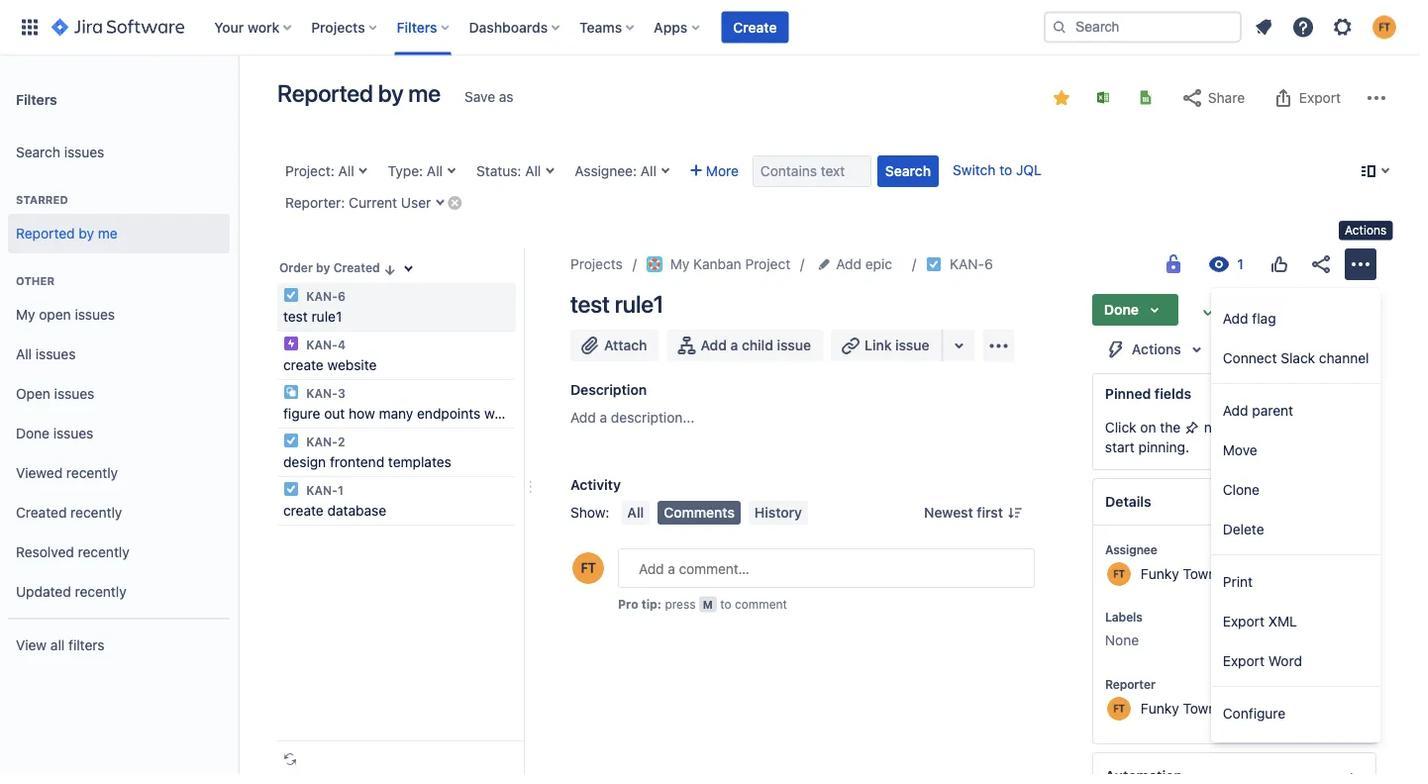 Task type: describe. For each thing, give the bounding box(es) containing it.
search button
[[878, 156, 939, 187]]

tip:
[[642, 597, 662, 611]]

1 funky from the top
[[1141, 566, 1180, 582]]

1 horizontal spatial me
[[408, 79, 441, 107]]

remove criteria image
[[447, 195, 463, 211]]

primary element
[[12, 0, 1044, 55]]

Search issues using keywords text field
[[753, 156, 872, 187]]

add epic button
[[815, 253, 899, 276]]

add for add parent
[[1224, 402, 1249, 419]]

created inside other group
[[16, 505, 67, 521]]

my for my open issues
[[16, 307, 35, 323]]

switch to jql link
[[953, 162, 1042, 178]]

pro
[[618, 597, 639, 611]]

4
[[338, 338, 346, 352]]

attach button
[[571, 330, 659, 362]]

all for project: all
[[338, 163, 354, 179]]

0 horizontal spatial test
[[283, 309, 308, 325]]

open issues link
[[8, 375, 230, 414]]

done inside dropdown button
[[1105, 302, 1139, 318]]

projects for projects link
[[571, 256, 623, 272]]

add for add flag
[[1224, 310, 1249, 326]]

reported by me inside starred group
[[16, 225, 118, 242]]

1
[[338, 483, 344, 497]]

delete button
[[1212, 509, 1382, 549]]

kan- left copy link to issue icon
[[950, 256, 985, 272]]

starred
[[16, 194, 68, 207]]

0 vertical spatial small image
[[1054, 90, 1070, 106]]

my open issues
[[16, 307, 115, 323]]

Add a comment… field
[[618, 549, 1035, 589]]

frontend
[[330, 454, 385, 471]]

notifications image
[[1252, 15, 1276, 39]]

clone
[[1224, 482, 1260, 498]]

starred group
[[8, 172, 230, 260]]

actions inside tooltip
[[1345, 223, 1387, 237]]

export for export word
[[1224, 653, 1265, 669]]

add for add a description...
[[571, 410, 596, 426]]

child
[[742, 337, 774, 354]]

assignee:
[[575, 163, 637, 179]]

issues for search issues
[[64, 144, 104, 161]]

by for the reported by me link
[[79, 225, 94, 242]]

1 horizontal spatial test rule1
[[571, 290, 664, 318]]

design frontend templates
[[283, 454, 452, 471]]

my kanban project image
[[647, 257, 663, 272]]

issues for open issues
[[54, 386, 94, 402]]

press
[[665, 597, 696, 611]]

activity
[[571, 477, 621, 493]]

subtask image
[[283, 384, 299, 400]]

automation element
[[1093, 753, 1377, 776]]

sidebar navigation image
[[216, 79, 260, 119]]

view all filters link
[[8, 626, 230, 666]]

me inside the reported by me link
[[98, 225, 118, 242]]

we
[[484, 406, 503, 422]]

create for create database
[[283, 503, 324, 519]]

kan- for out
[[306, 386, 338, 400]]

create website
[[283, 357, 377, 374]]

filters
[[68, 638, 105, 654]]

order by created
[[279, 261, 380, 275]]

create for create website
[[283, 357, 324, 374]]

done button
[[1093, 294, 1179, 326]]

kan- for database
[[306, 483, 338, 497]]

viewed recently link
[[8, 454, 230, 493]]

assignee pin to top image
[[1162, 542, 1178, 558]]

link web pages and more image
[[948, 334, 971, 358]]

first
[[977, 505, 1004, 521]]

add a description...
[[571, 410, 695, 426]]

to left jql
[[1000, 162, 1013, 178]]

description
[[571, 382, 647, 398]]

export word link
[[1212, 641, 1382, 681]]

configure
[[1224, 705, 1286, 722]]

word
[[1269, 653, 1303, 669]]

settings image
[[1332, 15, 1355, 39]]

type:
[[388, 163, 423, 179]]

1 horizontal spatial task image
[[926, 257, 942, 272]]

connect
[[1224, 350, 1278, 366]]

add a child issue
[[701, 337, 811, 354]]

projects for projects popup button
[[311, 19, 365, 35]]

comments
[[664, 505, 735, 521]]

created recently
[[16, 505, 122, 521]]

templates
[[388, 454, 452, 471]]

banner containing your work
[[0, 0, 1421, 55]]

pinned fields
[[1106, 386, 1192, 402]]

teams button
[[574, 11, 642, 43]]

share image
[[1310, 253, 1334, 276]]

0 vertical spatial by
[[378, 79, 404, 107]]

export for export
[[1300, 90, 1341, 106]]

apps button
[[648, 11, 708, 43]]

my kanban project
[[671, 256, 791, 272]]

help image
[[1292, 15, 1316, 39]]

newest first
[[924, 505, 1004, 521]]

create
[[733, 19, 777, 35]]

export for export xml
[[1224, 613, 1265, 630]]

all for type: all
[[427, 163, 443, 179]]

your work
[[214, 19, 280, 35]]

6 inside kan-6 link
[[985, 256, 994, 272]]

all
[[50, 638, 65, 654]]

search for search issues
[[16, 144, 60, 161]]

group containing add parent
[[1212, 384, 1382, 555]]

kan-3
[[303, 386, 346, 400]]

kan- for frontend
[[306, 435, 338, 449]]

comment
[[735, 597, 787, 611]]

work
[[248, 19, 280, 35]]

2
[[338, 435, 345, 449]]

search for search
[[886, 163, 931, 179]]

1 horizontal spatial kan-6
[[950, 256, 994, 272]]

0 horizontal spatial rule1
[[312, 309, 342, 325]]

done image
[[1199, 298, 1223, 322]]

current
[[349, 195, 397, 211]]

figure
[[283, 406, 320, 422]]

as
[[499, 89, 514, 105]]

xml
[[1269, 613, 1298, 630]]

print link
[[1212, 562, 1382, 601]]

click on the
[[1106, 420, 1185, 436]]

open in google sheets image
[[1138, 90, 1154, 106]]

how
[[349, 406, 375, 422]]

link issue
[[865, 337, 930, 354]]

recently for resolved recently
[[78, 545, 130, 561]]

next to a field label to start pinning.
[[1106, 420, 1342, 456]]

export xml link
[[1212, 601, 1382, 641]]

share
[[1209, 90, 1245, 106]]

1 funky town from the top
[[1141, 566, 1217, 582]]

profile image of funky town image
[[573, 553, 604, 585]]

your profile and settings image
[[1373, 15, 1397, 39]]

clone button
[[1212, 470, 1382, 509]]

view all filters
[[16, 638, 105, 654]]

2 town from the top
[[1183, 700, 1217, 717]]

view
[[16, 638, 47, 654]]

move button
[[1212, 430, 1382, 470]]

reported by me link
[[8, 214, 230, 254]]

menu bar containing all
[[618, 501, 812, 525]]

add for add a child issue
[[701, 337, 727, 354]]

a for child
[[731, 337, 738, 354]]

actions tooltip
[[1339, 221, 1393, 240]]

your work button
[[208, 11, 299, 43]]

reporter
[[1106, 678, 1156, 692]]

project
[[746, 256, 791, 272]]

none
[[1106, 633, 1140, 649]]

kan-1
[[303, 483, 344, 497]]

copy link to issue image
[[990, 256, 1005, 271]]

field
[[1264, 420, 1291, 436]]

0 horizontal spatial filters
[[16, 91, 57, 107]]

teams
[[580, 19, 622, 35]]

resolved recently link
[[8, 533, 230, 573]]

recently for created recently
[[71, 505, 122, 521]]

small image inside order by created link
[[382, 262, 398, 278]]

need
[[506, 406, 538, 422]]

next
[[1205, 420, 1232, 436]]

1 town from the top
[[1183, 566, 1217, 582]]

0 vertical spatial reported
[[277, 79, 373, 107]]

comments button
[[658, 501, 741, 525]]

search issues link
[[8, 133, 230, 172]]

all inside other group
[[16, 346, 32, 363]]

issue inside button
[[777, 337, 811, 354]]

the
[[1160, 420, 1181, 436]]

group containing add flag
[[1212, 292, 1382, 383]]



Task type: vqa. For each thing, say whether or not it's contained in the screenshot.
KAN- for frontend
yes



Task type: locate. For each thing, give the bounding box(es) containing it.
1 horizontal spatial a
[[731, 337, 738, 354]]

0 vertical spatial 6
[[985, 256, 994, 272]]

1 vertical spatial search
[[886, 163, 931, 179]]

me down search issues link
[[98, 225, 118, 242]]

start
[[1106, 439, 1135, 456]]

kan- up create database
[[306, 483, 338, 497]]

recently down viewed recently link
[[71, 505, 122, 521]]

my for my kanban project
[[671, 256, 690, 272]]

all right type:
[[427, 163, 443, 179]]

kan-6 up link web pages and more image
[[950, 256, 994, 272]]

export button
[[1262, 82, 1351, 114]]

recently for updated recently
[[75, 584, 126, 600]]

export
[[1300, 90, 1341, 106], [1224, 613, 1265, 630], [1224, 653, 1265, 669]]

0 horizontal spatial me
[[98, 225, 118, 242]]

status: all
[[477, 163, 541, 179]]

0 vertical spatial filters
[[397, 19, 437, 35]]

search up starred
[[16, 144, 60, 161]]

resolved recently
[[16, 545, 130, 561]]

1 vertical spatial kan-6
[[303, 289, 346, 303]]

1 vertical spatial actions
[[1132, 341, 1182, 358]]

add for add epic
[[836, 256, 862, 272]]

1 vertical spatial reported by me
[[16, 225, 118, 242]]

1 horizontal spatial 6
[[985, 256, 994, 272]]

print
[[1224, 574, 1253, 590]]

2 vertical spatial export
[[1224, 653, 1265, 669]]

0 horizontal spatial test rule1
[[283, 309, 342, 325]]

2 funky town from the top
[[1141, 700, 1217, 717]]

group containing print
[[1212, 556, 1382, 687]]

add app image
[[987, 334, 1011, 358]]

2 vertical spatial group
[[1212, 556, 1382, 687]]

order by created link
[[277, 256, 400, 279]]

apps
[[654, 19, 688, 35]]

project:
[[285, 163, 335, 179]]

3 group from the top
[[1212, 556, 1382, 687]]

town left configure
[[1183, 700, 1217, 717]]

kan- up out
[[306, 386, 338, 400]]

0 horizontal spatial done
[[16, 426, 50, 442]]

add inside button
[[1224, 402, 1249, 419]]

1 create from the top
[[283, 357, 324, 374]]

1 issue from the left
[[777, 337, 811, 354]]

jira software image
[[52, 15, 185, 39], [52, 15, 185, 39]]

task image for test rule1
[[283, 287, 299, 303]]

configure link
[[1212, 694, 1382, 733]]

all up reporter: current user
[[338, 163, 354, 179]]

issues for all issues
[[36, 346, 76, 363]]

0 vertical spatial my
[[671, 256, 690, 272]]

recently up created recently
[[66, 465, 118, 482]]

funky
[[1141, 566, 1180, 582], [1141, 700, 1180, 717]]

issue right child
[[777, 337, 811, 354]]

1 horizontal spatial filters
[[397, 19, 437, 35]]

search image
[[1052, 19, 1068, 35]]

my
[[671, 256, 690, 272], [16, 307, 35, 323]]

1 horizontal spatial by
[[316, 261, 330, 275]]

create button
[[722, 11, 789, 43]]

0 horizontal spatial projects
[[311, 19, 365, 35]]

1 vertical spatial filters
[[16, 91, 57, 107]]

0 vertical spatial created
[[334, 261, 380, 275]]

by right order in the top of the page
[[316, 261, 330, 275]]

created
[[334, 261, 380, 275], [16, 505, 67, 521]]

0 vertical spatial task image
[[926, 257, 942, 272]]

add left child
[[701, 337, 727, 354]]

to up move
[[1236, 420, 1249, 436]]

0 vertical spatial town
[[1183, 566, 1217, 582]]

done inside other group
[[16, 426, 50, 442]]

1 vertical spatial me
[[98, 225, 118, 242]]

add right the done image
[[1224, 310, 1249, 326]]

reporter:
[[285, 195, 345, 211]]

filters inside filters dropdown button
[[397, 19, 437, 35]]

1 horizontal spatial my
[[671, 256, 690, 272]]

0 horizontal spatial by
[[79, 225, 94, 242]]

Search field
[[1044, 11, 1242, 43]]

my kanban project link
[[647, 253, 791, 276]]

funky down assignee pin to top icon
[[1141, 566, 1180, 582]]

0 vertical spatial funky town
[[1141, 566, 1217, 582]]

export down 'help' icon
[[1300, 90, 1341, 106]]

created right order in the top of the page
[[334, 261, 380, 275]]

by for order by created link
[[316, 261, 330, 275]]

group
[[1212, 292, 1382, 383], [1212, 384, 1382, 555], [1212, 556, 1382, 687]]

add flag button
[[1212, 298, 1382, 338]]

add parent button
[[1212, 390, 1382, 430]]

1 horizontal spatial small image
[[1054, 90, 1070, 106]]

export xml
[[1224, 613, 1298, 630]]

channel
[[1320, 350, 1370, 366]]

1 vertical spatial my
[[16, 307, 35, 323]]

by up my open issues
[[79, 225, 94, 242]]

1 vertical spatial reported
[[16, 225, 75, 242]]

a down description
[[600, 410, 607, 426]]

all right status:
[[525, 163, 541, 179]]

small image right order by created
[[382, 262, 398, 278]]

add up next
[[1224, 402, 1249, 419]]

2 issue from the left
[[896, 337, 930, 354]]

projects left my kanban project image
[[571, 256, 623, 272]]

database
[[327, 503, 387, 519]]

your
[[214, 19, 244, 35]]

task image down design
[[283, 482, 299, 497]]

m
[[703, 598, 713, 611]]

reported by me down starred
[[16, 225, 118, 242]]

1 horizontal spatial search
[[886, 163, 931, 179]]

newest first image
[[1007, 505, 1023, 521]]

6 down order by created link
[[338, 289, 346, 303]]

add flag
[[1224, 310, 1277, 326]]

show:
[[571, 505, 610, 521]]

recently down resolved recently 'link'
[[75, 584, 126, 600]]

kan- up the create website
[[306, 338, 338, 352]]

connect slack channel
[[1224, 350, 1370, 366]]

my inside other group
[[16, 307, 35, 323]]

0 horizontal spatial 6
[[338, 289, 346, 303]]

projects link
[[571, 253, 623, 276]]

projects right work
[[311, 19, 365, 35]]

figure out how many endpoints we need
[[283, 406, 538, 422]]

menu bar
[[618, 501, 812, 525]]

0 vertical spatial create
[[283, 357, 324, 374]]

2 group from the top
[[1212, 384, 1382, 555]]

0 vertical spatial me
[[408, 79, 441, 107]]

done issues
[[16, 426, 93, 442]]

endpoints
[[417, 406, 481, 422]]

6 up add app 'image'
[[985, 256, 994, 272]]

0 vertical spatial kan-6
[[950, 256, 994, 272]]

1 task image from the top
[[283, 287, 299, 303]]

1 group from the top
[[1212, 292, 1382, 383]]

1 vertical spatial group
[[1212, 384, 1382, 555]]

0 vertical spatial reported by me
[[277, 79, 441, 107]]

kan- down order by created
[[306, 289, 338, 303]]

0 horizontal spatial reported
[[16, 225, 75, 242]]

kan- for website
[[306, 338, 338, 352]]

issue
[[777, 337, 811, 354], [896, 337, 930, 354]]

1 horizontal spatial created
[[334, 261, 380, 275]]

0 vertical spatial group
[[1212, 292, 1382, 383]]

0 horizontal spatial issue
[[777, 337, 811, 354]]

1 vertical spatial create
[[283, 503, 324, 519]]

reported down projects popup button
[[277, 79, 373, 107]]

export left word
[[1224, 653, 1265, 669]]

add inside "button"
[[1224, 310, 1249, 326]]

hide message image
[[1344, 382, 1368, 406]]

details
[[1106, 494, 1152, 510]]

a inside next to a field label to start pinning.
[[1252, 420, 1260, 436]]

reported by me down projects popup button
[[277, 79, 441, 107]]

2 horizontal spatial by
[[378, 79, 404, 107]]

epic
[[866, 256, 893, 272]]

viewed
[[16, 465, 63, 482]]

issue right link
[[896, 337, 930, 354]]

0 horizontal spatial kan-6
[[303, 289, 346, 303]]

attach
[[604, 337, 647, 354]]

appswitcher icon image
[[18, 15, 42, 39]]

a left child
[[731, 337, 738, 354]]

2 funky from the top
[[1141, 700, 1180, 717]]

a down add parent
[[1252, 420, 1260, 436]]

a
[[731, 337, 738, 354], [600, 410, 607, 426], [1252, 420, 1260, 436]]

parent
[[1253, 402, 1294, 419]]

export inside dropdown button
[[1300, 90, 1341, 106]]

task image left kan-6 link
[[926, 257, 942, 272]]

1 horizontal spatial done
[[1105, 302, 1139, 318]]

all issues link
[[8, 335, 230, 375]]

my right my kanban project image
[[671, 256, 690, 272]]

issue inside button
[[896, 337, 930, 354]]

recently down created recently link
[[78, 545, 130, 561]]

filters right projects popup button
[[397, 19, 437, 35]]

on
[[1141, 420, 1157, 436]]

status:
[[477, 163, 522, 179]]

share link
[[1171, 82, 1255, 114]]

actions down done dropdown button
[[1132, 341, 1182, 358]]

me left save at top left
[[408, 79, 441, 107]]

2 horizontal spatial a
[[1252, 420, 1260, 436]]

0 horizontal spatial search
[[16, 144, 60, 161]]

test rule1 up attach button
[[571, 290, 664, 318]]

1 vertical spatial export
[[1224, 613, 1265, 630]]

1 horizontal spatial projects
[[571, 256, 623, 272]]

save as
[[465, 89, 514, 105]]

funky town down assignee pin to top icon
[[1141, 566, 1217, 582]]

by
[[378, 79, 404, 107], [79, 225, 94, 242], [316, 261, 330, 275]]

issues for done issues
[[53, 426, 93, 442]]

2 vertical spatial by
[[316, 261, 330, 275]]

task image
[[926, 257, 942, 272], [283, 433, 299, 449]]

rule1 up 'kan-4'
[[312, 309, 342, 325]]

2 create from the top
[[283, 503, 324, 519]]

kan- for rule1
[[306, 289, 338, 303]]

a inside button
[[731, 337, 738, 354]]

vote options: no one has voted for this issue yet. image
[[1268, 253, 1292, 276]]

my left open
[[16, 307, 35, 323]]

1 vertical spatial town
[[1183, 700, 1217, 717]]

1 horizontal spatial issue
[[896, 337, 930, 354]]

add left epic
[[836, 256, 862, 272]]

1 vertical spatial task image
[[283, 433, 299, 449]]

kan- up design
[[306, 435, 338, 449]]

recently for viewed recently
[[66, 465, 118, 482]]

updated recently
[[16, 584, 126, 600]]

task image
[[283, 287, 299, 303], [283, 482, 299, 497]]

epic image
[[283, 336, 299, 352]]

1 vertical spatial by
[[79, 225, 94, 242]]

resolved
[[16, 545, 74, 561]]

open in microsoft excel image
[[1096, 90, 1112, 106]]

task image for create database
[[283, 482, 299, 497]]

updated
[[16, 584, 71, 600]]

1 horizontal spatial reported
[[277, 79, 373, 107]]

2 task image from the top
[[283, 482, 299, 497]]

1 vertical spatial small image
[[382, 262, 398, 278]]

reporter: current user
[[285, 195, 431, 211]]

0 vertical spatial actions
[[1345, 223, 1387, 237]]

jql
[[1016, 162, 1042, 178]]

add inside dropdown button
[[836, 256, 862, 272]]

1 vertical spatial funky
[[1141, 700, 1180, 717]]

1 horizontal spatial actions
[[1345, 223, 1387, 237]]

export left xml
[[1224, 613, 1265, 630]]

created down viewed
[[16, 505, 67, 521]]

funky town down 'reporter'
[[1141, 700, 1217, 717]]

all for assignee: all
[[641, 163, 657, 179]]

more
[[706, 163, 739, 179]]

test
[[571, 290, 610, 318], [283, 309, 308, 325]]

1 vertical spatial created
[[16, 505, 67, 521]]

a for description...
[[600, 410, 607, 426]]

filters up search issues
[[16, 91, 57, 107]]

switch to jql
[[953, 162, 1042, 178]]

test up epic image
[[283, 309, 308, 325]]

reported inside starred group
[[16, 225, 75, 242]]

small image left open in microsoft excel icon
[[1054, 90, 1070, 106]]

small image
[[1054, 90, 1070, 106], [382, 262, 398, 278]]

1 horizontal spatial reported by me
[[277, 79, 441, 107]]

add inside button
[[701, 337, 727, 354]]

create down epic image
[[283, 357, 324, 374]]

rule1 down my kanban project image
[[615, 290, 664, 318]]

banner
[[0, 0, 1421, 55]]

actions inside popup button
[[1132, 341, 1182, 358]]

add a child issue button
[[667, 330, 823, 362]]

done up the connect at the right top of page
[[1223, 302, 1256, 318]]

other group
[[8, 254, 230, 618]]

funky down 'reporter'
[[1141, 700, 1180, 717]]

to right m
[[720, 597, 732, 611]]

actions image
[[1349, 253, 1373, 276]]

1 horizontal spatial test
[[571, 290, 610, 318]]

to right label
[[1329, 420, 1342, 436]]

recently inside 'link'
[[78, 545, 130, 561]]

0 vertical spatial funky
[[1141, 566, 1180, 582]]

1 vertical spatial projects
[[571, 256, 623, 272]]

1 vertical spatial 6
[[338, 289, 346, 303]]

search inside "button"
[[886, 163, 931, 179]]

all up open
[[16, 346, 32, 363]]

by inside starred group
[[79, 225, 94, 242]]

reported down starred
[[16, 225, 75, 242]]

all for status: all
[[525, 163, 541, 179]]

created recently link
[[8, 493, 230, 533]]

fields
[[1155, 386, 1192, 402]]

2 horizontal spatial done
[[1223, 302, 1256, 318]]

create down kan-1
[[283, 503, 324, 519]]

0 horizontal spatial task image
[[283, 433, 299, 449]]

0 vertical spatial projects
[[311, 19, 365, 35]]

all inside button
[[628, 505, 644, 521]]

0 vertical spatial task image
[[283, 287, 299, 303]]

1 vertical spatial funky town
[[1141, 700, 1217, 717]]

reported
[[277, 79, 373, 107], [16, 225, 75, 242]]

open issues
[[16, 386, 94, 402]]

newest first button
[[913, 501, 1035, 525]]

0 horizontal spatial reported by me
[[16, 225, 118, 242]]

all right show:
[[628, 505, 644, 521]]

actions button
[[1093, 334, 1221, 366]]

town left print on the bottom right of page
[[1183, 566, 1217, 582]]

done issues link
[[8, 414, 230, 454]]

pinning.
[[1139, 439, 1190, 456]]

projects inside popup button
[[311, 19, 365, 35]]

test down projects link
[[571, 290, 610, 318]]

connect slack channel button
[[1212, 338, 1382, 377]]

0 horizontal spatial my
[[16, 307, 35, 323]]

description...
[[611, 410, 695, 426]]

add parent
[[1224, 402, 1294, 419]]

1 horizontal spatial rule1
[[615, 290, 664, 318]]

0 horizontal spatial small image
[[382, 262, 398, 278]]

0 horizontal spatial a
[[600, 410, 607, 426]]

create database
[[283, 503, 387, 519]]

export word
[[1224, 653, 1303, 669]]

other
[[16, 275, 55, 288]]

all right assignee:
[[641, 163, 657, 179]]

0 vertical spatial search
[[16, 144, 60, 161]]

task image down order in the top of the page
[[283, 287, 299, 303]]

task image up design
[[283, 433, 299, 449]]

save
[[465, 89, 495, 105]]

done down open
[[16, 426, 50, 442]]

history button
[[749, 501, 808, 525]]

1 vertical spatial task image
[[283, 482, 299, 497]]

0 horizontal spatial created
[[16, 505, 67, 521]]

actions up actions image
[[1345, 223, 1387, 237]]

newest
[[924, 505, 974, 521]]

website
[[327, 357, 377, 374]]

kan-6 down order by created
[[303, 289, 346, 303]]

done up actions popup button
[[1105, 302, 1139, 318]]

open
[[39, 307, 71, 323]]

test rule1 up 'kan-4'
[[283, 309, 342, 325]]

kan-6 link
[[950, 253, 994, 276]]

by down filters dropdown button at the top left
[[378, 79, 404, 107]]

0 horizontal spatial actions
[[1132, 341, 1182, 358]]

add down description
[[571, 410, 596, 426]]

0 vertical spatial export
[[1300, 90, 1341, 106]]

search left switch
[[886, 163, 931, 179]]

link
[[865, 337, 892, 354]]



